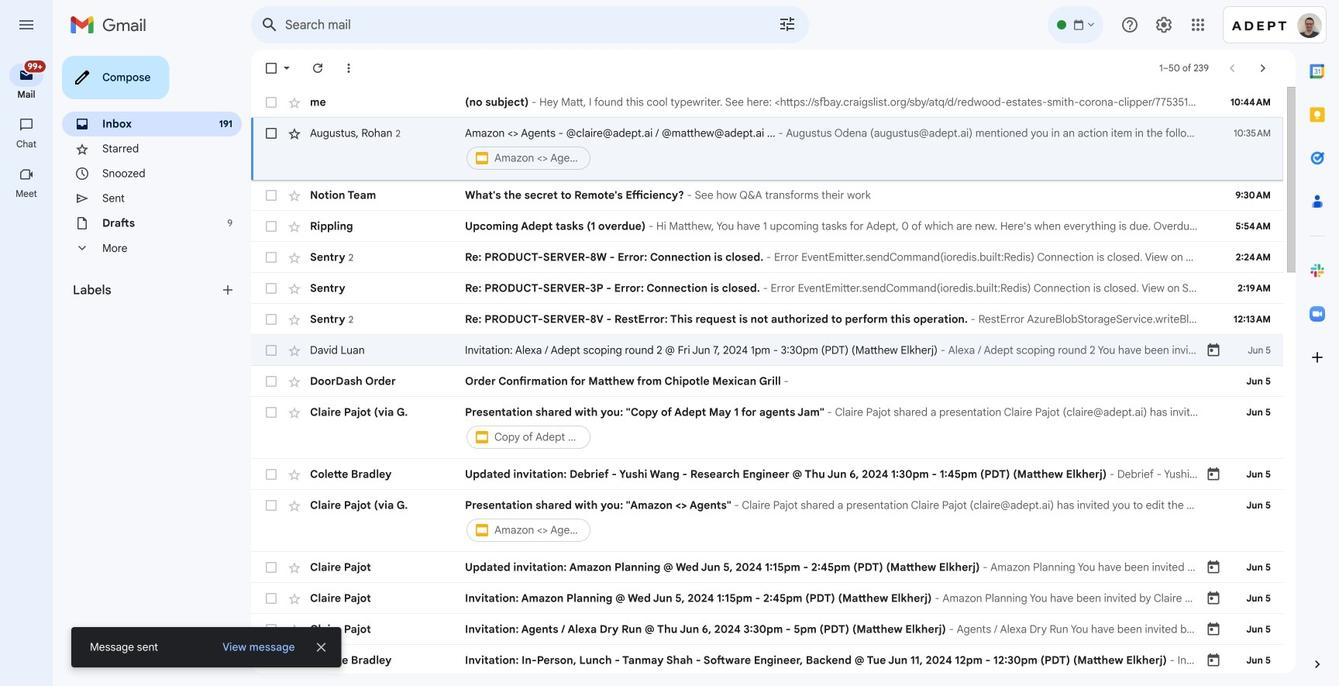 Task type: locate. For each thing, give the bounding box(es) containing it.
older image
[[1256, 60, 1272, 76]]

13 row from the top
[[251, 552, 1284, 583]]

3 row from the top
[[251, 180, 1284, 211]]

calendar event image
[[1206, 467, 1222, 482], [1206, 560, 1222, 575], [1206, 591, 1222, 606], [1206, 622, 1222, 637], [1206, 653, 1222, 668]]

3 cell from the top
[[465, 498, 1206, 544]]

main menu image
[[17, 16, 36, 34]]

1 vertical spatial cell
[[465, 405, 1206, 451]]

6 row from the top
[[251, 273, 1284, 304]]

7 row from the top
[[251, 304, 1284, 335]]

2 calendar event image from the top
[[1206, 560, 1222, 575]]

tab list
[[1296, 50, 1340, 630]]

heading
[[0, 88, 53, 101], [0, 138, 53, 150], [0, 188, 53, 200], [73, 282, 220, 298]]

4 row from the top
[[251, 211, 1284, 242]]

calendar event image for sixth row from the bottom
[[1206, 467, 1222, 482]]

0 vertical spatial cell
[[465, 126, 1206, 172]]

4 calendar event image from the top
[[1206, 622, 1222, 637]]

support image
[[1121, 16, 1140, 34]]

refresh image
[[310, 60, 326, 76]]

cell
[[465, 126, 1206, 172], [465, 405, 1206, 451], [465, 498, 1206, 544]]

9 row from the top
[[251, 366, 1284, 397]]

1 calendar event image from the top
[[1206, 467, 1222, 482]]

2 vertical spatial cell
[[465, 498, 1206, 544]]

alert
[[25, 36, 1315, 668]]

calendar event image
[[1206, 343, 1222, 358]]

calendar event image for 13th row from the top of the page
[[1206, 560, 1222, 575]]

settings image
[[1155, 16, 1174, 34]]

row
[[251, 87, 1284, 118], [251, 118, 1284, 180], [251, 180, 1284, 211], [251, 211, 1284, 242], [251, 242, 1284, 273], [251, 273, 1284, 304], [251, 304, 1284, 335], [251, 335, 1284, 366], [251, 366, 1284, 397], [251, 397, 1284, 459], [251, 459, 1284, 490], [251, 490, 1284, 552], [251, 552, 1284, 583], [251, 583, 1284, 614], [251, 614, 1284, 645], [251, 645, 1284, 676]]

12 row from the top
[[251, 490, 1284, 552]]

16 row from the top
[[251, 645, 1284, 676]]

3 calendar event image from the top
[[1206, 591, 1222, 606]]

5 calendar event image from the top
[[1206, 653, 1222, 668]]

None checkbox
[[264, 60, 279, 76], [264, 95, 279, 110], [264, 188, 279, 203], [264, 250, 279, 265], [264, 281, 279, 296], [264, 312, 279, 327], [264, 343, 279, 358], [264, 374, 279, 389], [264, 405, 279, 420], [264, 467, 279, 482], [264, 498, 279, 513], [264, 560, 279, 575], [264, 653, 279, 668], [264, 60, 279, 76], [264, 95, 279, 110], [264, 188, 279, 203], [264, 250, 279, 265], [264, 281, 279, 296], [264, 312, 279, 327], [264, 343, 279, 358], [264, 374, 279, 389], [264, 405, 279, 420], [264, 467, 279, 482], [264, 498, 279, 513], [264, 560, 279, 575], [264, 653, 279, 668]]

calendar event image for first row from the bottom of the page
[[1206, 653, 1222, 668]]

navigation
[[0, 50, 54, 686]]

None checkbox
[[264, 126, 279, 141], [264, 219, 279, 234], [264, 591, 279, 606], [264, 622, 279, 637], [264, 126, 279, 141], [264, 219, 279, 234], [264, 591, 279, 606], [264, 622, 279, 637]]

Search mail search field
[[251, 6, 809, 43]]



Task type: vqa. For each thing, say whether or not it's contained in the screenshot.
meeting to the bottom
no



Task type: describe. For each thing, give the bounding box(es) containing it.
2 row from the top
[[251, 118, 1284, 180]]

11 row from the top
[[251, 459, 1284, 490]]

2 cell from the top
[[465, 405, 1206, 451]]

gmail image
[[70, 9, 154, 40]]

search mail image
[[256, 11, 284, 39]]

more email options image
[[341, 60, 357, 76]]

15 row from the top
[[251, 614, 1284, 645]]

10 row from the top
[[251, 397, 1284, 459]]

1 cell from the top
[[465, 126, 1206, 172]]

5 row from the top
[[251, 242, 1284, 273]]

1 row from the top
[[251, 87, 1284, 118]]

advanced search options image
[[772, 9, 803, 40]]

8 row from the top
[[251, 335, 1284, 366]]

Search mail text field
[[285, 17, 735, 33]]

calendar event image for 14th row from the top of the page
[[1206, 591, 1222, 606]]

14 row from the top
[[251, 583, 1284, 614]]

calendar event image for 2nd row from the bottom
[[1206, 622, 1222, 637]]



